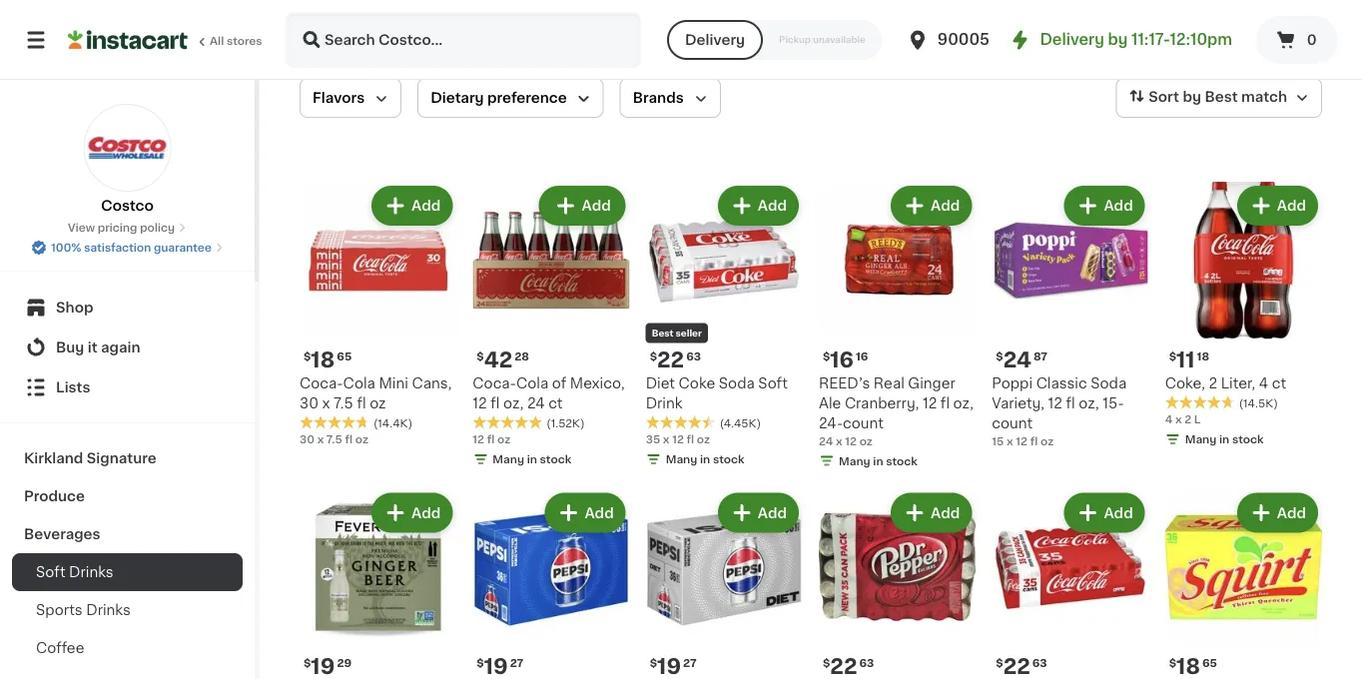 Task type: describe. For each thing, give the bounding box(es) containing it.
all stores
[[210, 35, 262, 46]]

liter,
[[1221, 376, 1256, 390]]

2 27 from the left
[[683, 657, 697, 668]]

28
[[515, 350, 529, 361]]

coca-cola mini cans, 30 x 7.5 fl oz
[[300, 376, 452, 410]]

many in stock for 11
[[1185, 434, 1264, 445]]

87
[[1034, 350, 1048, 361]]

30 inside coca-cola mini cans, 30 x 7.5 fl oz
[[300, 396, 319, 410]]

view pricing policy link
[[68, 220, 187, 236]]

coke,
[[1165, 376, 1206, 390]]

product group containing 16
[[819, 182, 976, 473]]

(14.4k)
[[374, 418, 413, 429]]

oz, inside reed's real ginger ale cranberry, 12 fl oz, 24-count 24 x 12 oz
[[954, 396, 974, 410]]

diet
[[646, 376, 675, 390]]

oz inside coca-cola mini cans, 30 x 7.5 fl oz
[[370, 396, 386, 410]]

2 30 from the top
[[300, 434, 315, 445]]

many for 11
[[1185, 434, 1217, 445]]

oz down coca-cola of mexico, 12 fl oz, 24 ct
[[497, 434, 511, 445]]

100% satisfaction guarantee button
[[31, 236, 224, 256]]

costco logo image
[[83, 104, 171, 192]]

soda for coke
[[719, 376, 755, 390]]

x inside reed's real ginger ale cranberry, 12 fl oz, 24-count 24 x 12 oz
[[836, 435, 843, 446]]

many down 24-
[[839, 455, 871, 466]]

ginger
[[908, 376, 956, 390]]

mexico,
[[570, 376, 625, 390]]

stock down reed's real ginger ale cranberry, 12 fl oz, 24-count 24 x 12 oz
[[886, 455, 918, 466]]

30 x 7.5 fl oz
[[300, 434, 369, 445]]

reed's
[[819, 376, 870, 390]]

kirkland signature link
[[12, 440, 243, 477]]

flavors
[[313, 91, 365, 105]]

fl right 35
[[687, 434, 694, 445]]

12 down classic
[[1048, 396, 1063, 410]]

1 horizontal spatial ct
[[1272, 376, 1287, 390]]

0 vertical spatial soft drinks
[[300, 7, 471, 36]]

coca- for 18
[[300, 376, 343, 390]]

oz inside reed's real ginger ale cranberry, 12 fl oz, 24-count 24 x 12 oz
[[860, 435, 873, 446]]

90005 button
[[906, 12, 1026, 68]]

best for best match
[[1205, 90, 1238, 104]]

0 horizontal spatial soft
[[36, 565, 65, 579]]

sports
[[36, 603, 83, 617]]

buy
[[56, 341, 84, 355]]

best for best seller
[[652, 328, 674, 337]]

preference
[[487, 91, 567, 105]]

drink
[[646, 396, 683, 410]]

cranberry,
[[845, 396, 919, 410]]

coffee link
[[12, 629, 243, 667]]

signature
[[87, 451, 156, 465]]

42
[[484, 349, 513, 370]]

in for 22
[[700, 454, 710, 465]]

product group containing 11
[[1165, 182, 1323, 451]]

12 down the ginger
[[923, 396, 937, 410]]

0 horizontal spatial 63
[[686, 350, 701, 361]]

reed's real ginger ale cranberry, 12 fl oz, 24-count 24 x 12 oz
[[819, 376, 974, 446]]

0 horizontal spatial 22
[[657, 349, 684, 370]]

0 horizontal spatial 16
[[830, 349, 854, 370]]

costco link
[[83, 104, 171, 216]]

view pricing policy
[[68, 222, 175, 233]]

90005
[[938, 32, 990, 47]]

ct inside coca-cola of mexico, 12 fl oz, 24 ct
[[549, 396, 563, 410]]

35
[[646, 434, 660, 445]]

oz down coca-cola mini cans, 30 x 7.5 fl oz
[[355, 434, 369, 445]]

beverages link
[[12, 515, 243, 553]]

match
[[1242, 90, 1288, 104]]

delivery by 11:17-12:10pm link
[[1008, 28, 1233, 52]]

best match
[[1205, 90, 1288, 104]]

lists
[[56, 381, 90, 395]]

7.5 inside coca-cola mini cans, 30 x 7.5 fl oz
[[334, 396, 353, 410]]

all stores link
[[68, 12, 264, 68]]

1 horizontal spatial 65
[[1203, 657, 1218, 668]]

Best match Sort by field
[[1116, 78, 1323, 118]]

coca- for 42
[[473, 376, 516, 390]]

1 19 from the left
[[311, 656, 335, 677]]

produce
[[24, 489, 85, 503]]

1 vertical spatial 7.5
[[326, 434, 342, 445]]

soda for classic
[[1091, 376, 1127, 390]]

0 vertical spatial 2
[[1209, 376, 1218, 390]]

stock for 42
[[540, 454, 572, 465]]

satisfaction
[[84, 242, 151, 253]]

1 horizontal spatial soft
[[300, 7, 365, 36]]

count inside reed's real ginger ale cranberry, 12 fl oz, 24-count 24 x 12 oz
[[843, 416, 884, 430]]

l
[[1195, 414, 1201, 425]]

1 horizontal spatial $ 22 63
[[823, 656, 874, 677]]

variety,
[[992, 396, 1045, 410]]

sports drinks link
[[12, 591, 243, 629]]

delivery button
[[667, 20, 763, 60]]

1 horizontal spatial 63
[[860, 657, 874, 668]]

0
[[1307, 33, 1317, 47]]

coca-cola of mexico, 12 fl oz, 24 ct
[[473, 376, 625, 410]]

coke, 2 liter, 4 ct
[[1165, 376, 1287, 390]]

$ inside $ 11 18
[[1169, 350, 1177, 361]]

sports drinks
[[36, 603, 131, 617]]

shop
[[56, 301, 93, 315]]

oz, for variety,
[[1079, 396, 1099, 410]]

2 19 from the left
[[484, 656, 508, 677]]

$ 11 18
[[1169, 349, 1210, 370]]

1 horizontal spatial 4
[[1259, 376, 1269, 390]]

delivery by 11:17-12:10pm
[[1040, 32, 1233, 47]]

soft drinks link
[[12, 553, 243, 591]]

brands
[[633, 91, 684, 105]]

cola for 42
[[516, 376, 549, 390]]

buy it again link
[[12, 328, 243, 368]]

all
[[210, 35, 224, 46]]

fl inside coca-cola mini cans, 30 x 7.5 fl oz
[[357, 396, 366, 410]]

x down coca-cola mini cans, 30 x 7.5 fl oz
[[317, 434, 324, 445]]

2 horizontal spatial 22
[[1004, 656, 1031, 677]]

100%
[[51, 242, 81, 253]]

12:10pm
[[1170, 32, 1233, 47]]

0 vertical spatial drinks
[[371, 7, 471, 36]]

delivery for delivery by 11:17-12:10pm
[[1040, 32, 1105, 47]]

it
[[88, 341, 98, 355]]

12 down cranberry,
[[845, 435, 857, 446]]

drinks for sports drinks 'link'
[[86, 603, 131, 617]]

flavors button
[[300, 78, 402, 118]]

$ 42 28
[[477, 349, 529, 370]]

kirkland signature
[[24, 451, 156, 465]]

many for 22
[[666, 454, 698, 465]]

3 19 from the left
[[657, 656, 681, 677]]

poppi
[[992, 376, 1033, 390]]

(1.52k)
[[547, 418, 585, 429]]

service type group
[[667, 20, 882, 60]]

mini
[[379, 376, 408, 390]]

stock for 22
[[713, 454, 745, 465]]

12 inside coca-cola of mexico, 12 fl oz, 24 ct
[[473, 396, 487, 410]]

real
[[874, 376, 905, 390]]

(4.45k)
[[720, 418, 761, 429]]



Task type: locate. For each thing, give the bounding box(es) containing it.
oz inside poppi classic soda variety, 12 fl oz, 15- count 15 x 12 fl oz
[[1041, 435, 1054, 446]]

ct
[[1272, 376, 1287, 390], [549, 396, 563, 410]]

delivery up the brands dropdown button
[[685, 33, 745, 47]]

fl up 12 fl oz
[[491, 396, 500, 410]]

0 vertical spatial 7.5
[[334, 396, 353, 410]]

65
[[337, 350, 352, 361], [1203, 657, 1218, 668]]

1 horizontal spatial delivery
[[1040, 32, 1105, 47]]

cola for 18
[[343, 376, 375, 390]]

0 horizontal spatial $ 22 63
[[650, 349, 701, 370]]

coca-
[[300, 376, 343, 390], [473, 376, 516, 390]]

cola left mini
[[343, 376, 375, 390]]

drinks up dietary
[[371, 7, 471, 36]]

fl
[[357, 396, 366, 410], [941, 396, 950, 410], [491, 396, 500, 410], [1066, 396, 1075, 410], [345, 434, 353, 445], [487, 434, 495, 445], [687, 434, 694, 445], [1031, 435, 1038, 446]]

many in stock down reed's real ginger ale cranberry, 12 fl oz, 24-count 24 x 12 oz
[[839, 455, 918, 466]]

0 vertical spatial 30
[[300, 396, 319, 410]]

shop link
[[12, 288, 243, 328]]

count down cranberry,
[[843, 416, 884, 430]]

1 horizontal spatial 22
[[830, 656, 858, 677]]

kirkland
[[24, 451, 83, 465]]

stock down "(4.45k)"
[[713, 454, 745, 465]]

many in stock down l
[[1185, 434, 1264, 445]]

1 horizontal spatial 2
[[1209, 376, 1218, 390]]

1 horizontal spatial $ 18 65
[[1169, 656, 1218, 677]]

soda inside diet coke soda soft drink
[[719, 376, 755, 390]]

soda inside poppi classic soda variety, 12 fl oz, 15- count 15 x 12 fl oz
[[1091, 376, 1127, 390]]

2 left l
[[1185, 414, 1192, 425]]

0 vertical spatial ct
[[1272, 376, 1287, 390]]

dietary preference button
[[418, 78, 604, 118]]

1 vertical spatial ct
[[549, 396, 563, 410]]

0 button
[[1257, 16, 1339, 64]]

1 horizontal spatial 16
[[856, 350, 868, 361]]

24 left 87
[[1004, 349, 1032, 370]]

of
[[552, 376, 567, 390]]

many
[[1185, 434, 1217, 445], [493, 454, 524, 465], [666, 454, 698, 465], [839, 455, 871, 466]]

0 horizontal spatial coca-
[[300, 376, 343, 390]]

soft inside diet coke soda soft drink
[[758, 376, 788, 390]]

24 inside reed's real ginger ale cranberry, 12 fl oz, 24-count 24 x 12 oz
[[819, 435, 833, 446]]

in down reed's real ginger ale cranberry, 12 fl oz, 24-count 24 x 12 oz
[[873, 455, 884, 466]]

1 horizontal spatial best
[[1205, 90, 1238, 104]]

coca- inside coca-cola of mexico, 12 fl oz, 24 ct
[[473, 376, 516, 390]]

count down variety,
[[992, 416, 1033, 430]]

fl down coca-cola of mexico, 12 fl oz, 24 ct
[[487, 434, 495, 445]]

7.5 up 30 x 7.5 fl oz
[[334, 396, 353, 410]]

4 up the "(14.5k)"
[[1259, 376, 1269, 390]]

2 oz, from the left
[[503, 396, 524, 410]]

24 inside coca-cola of mexico, 12 fl oz, 24 ct
[[527, 396, 545, 410]]

$
[[304, 350, 311, 361], [823, 350, 830, 361], [477, 350, 484, 361], [650, 350, 657, 361], [996, 350, 1004, 361], [1169, 350, 1177, 361], [304, 657, 311, 668], [823, 657, 830, 668], [477, 657, 484, 668], [650, 657, 657, 668], [996, 657, 1004, 668], [1169, 657, 1177, 668]]

best
[[1205, 90, 1238, 104], [652, 328, 674, 337]]

1 vertical spatial 30
[[300, 434, 315, 445]]

29
[[337, 657, 352, 668]]

x down 24-
[[836, 435, 843, 446]]

cola inside coca-cola mini cans, 30 x 7.5 fl oz
[[343, 376, 375, 390]]

1 horizontal spatial by
[[1183, 90, 1202, 104]]

soft up "(4.45k)"
[[758, 376, 788, 390]]

$ inside $ 24 87
[[996, 350, 1004, 361]]

15
[[992, 435, 1004, 446]]

2 horizontal spatial 24
[[1004, 349, 1032, 370]]

x right 35
[[663, 434, 670, 445]]

12 fl oz
[[473, 434, 511, 445]]

stock down the "(14.5k)"
[[1233, 434, 1264, 445]]

coffee
[[36, 641, 84, 655]]

policy
[[140, 222, 175, 233]]

7.5 down coca-cola mini cans, 30 x 7.5 fl oz
[[326, 434, 342, 445]]

1 vertical spatial 2
[[1185, 414, 1192, 425]]

again
[[101, 341, 140, 355]]

0 vertical spatial best
[[1205, 90, 1238, 104]]

soft drinks up flavors dropdown button
[[300, 7, 471, 36]]

0 horizontal spatial soda
[[719, 376, 755, 390]]

in down coke, 2 liter, 4 ct
[[1220, 434, 1230, 445]]

pricing
[[98, 222, 137, 233]]

drinks up sports drinks
[[69, 565, 114, 579]]

x right 15
[[1007, 435, 1014, 446]]

oz, down the ginger
[[954, 396, 974, 410]]

None search field
[[286, 12, 641, 68]]

12 up 12 fl oz
[[473, 396, 487, 410]]

3 oz, from the left
[[1079, 396, 1099, 410]]

0 horizontal spatial 2
[[1185, 414, 1192, 425]]

delivery inside 'delivery by 11:17-12:10pm' link
[[1040, 32, 1105, 47]]

24 down 28
[[527, 396, 545, 410]]

soft
[[300, 7, 365, 36], [758, 376, 788, 390], [36, 565, 65, 579]]

4
[[1259, 376, 1269, 390], [1165, 414, 1173, 425]]

x up 30 x 7.5 fl oz
[[322, 396, 330, 410]]

$ inside $ 42 28
[[477, 350, 484, 361]]

1 vertical spatial 24
[[527, 396, 545, 410]]

1 horizontal spatial $ 19 27
[[650, 656, 697, 677]]

in for 42
[[527, 454, 537, 465]]

fl down coca-cola mini cans, 30 x 7.5 fl oz
[[345, 434, 353, 445]]

cans,
[[412, 376, 452, 390]]

0 vertical spatial 24
[[1004, 349, 1032, 370]]

0 horizontal spatial soft drinks
[[36, 565, 114, 579]]

12 right 35
[[672, 434, 684, 445]]

sort by
[[1149, 90, 1202, 104]]

product group containing 24
[[992, 182, 1149, 449]]

costco
[[101, 199, 154, 213]]

delivery left 11:17-
[[1040, 32, 1105, 47]]

2 horizontal spatial soft
[[758, 376, 788, 390]]

by for delivery
[[1108, 32, 1128, 47]]

1 horizontal spatial soda
[[1091, 376, 1127, 390]]

$ 18 65
[[304, 349, 352, 370], [1169, 656, 1218, 677]]

12 right 15
[[1016, 435, 1028, 446]]

30 down coca-cola mini cans, 30 x 7.5 fl oz
[[300, 434, 315, 445]]

many in stock down "35 x 12 fl oz"
[[666, 454, 745, 465]]

30
[[300, 396, 319, 410], [300, 434, 315, 445]]

2 horizontal spatial oz,
[[1079, 396, 1099, 410]]

stock for 11
[[1233, 434, 1264, 445]]

4 x 2 l
[[1165, 414, 1201, 425]]

100% satisfaction guarantee
[[51, 242, 212, 253]]

ale
[[819, 396, 841, 410]]

delivery for delivery
[[685, 33, 745, 47]]

best left match
[[1205, 90, 1238, 104]]

cola
[[343, 376, 375, 390], [516, 376, 549, 390]]

0 horizontal spatial cola
[[343, 376, 375, 390]]

$ 16 16
[[823, 349, 868, 370]]

product group
[[300, 182, 457, 447], [473, 182, 630, 471], [646, 182, 803, 471], [819, 182, 976, 473], [992, 182, 1149, 449], [1165, 182, 1323, 451], [300, 489, 457, 679], [473, 489, 630, 679], [646, 489, 803, 679], [819, 489, 976, 679], [992, 489, 1149, 679], [1165, 489, 1323, 679]]

by for sort
[[1183, 90, 1202, 104]]

0 vertical spatial 4
[[1259, 376, 1269, 390]]

2 horizontal spatial 19
[[657, 656, 681, 677]]

(14.5k)
[[1239, 398, 1278, 409]]

in for 11
[[1220, 434, 1230, 445]]

27
[[510, 657, 524, 668], [683, 657, 697, 668]]

best seller
[[652, 328, 702, 337]]

1 vertical spatial soft
[[758, 376, 788, 390]]

12 down 42
[[473, 434, 484, 445]]

35 x 12 fl oz
[[646, 434, 710, 445]]

by left 11:17-
[[1108, 32, 1128, 47]]

fl inside coca-cola of mexico, 12 fl oz, 24 ct
[[491, 396, 500, 410]]

brands button
[[620, 78, 721, 118]]

many down "35 x 12 fl oz"
[[666, 454, 698, 465]]

add
[[412, 199, 441, 213], [584, 199, 613, 213], [758, 199, 787, 213], [931, 199, 960, 213], [1104, 199, 1133, 213], [1277, 199, 1307, 213], [412, 506, 441, 520], [585, 506, 614, 520], [758, 506, 787, 520], [931, 506, 960, 520], [1104, 506, 1133, 520], [1277, 506, 1307, 520]]

soft drinks up sports drinks
[[36, 565, 114, 579]]

0 vertical spatial soft
[[300, 7, 365, 36]]

drinks inside 'link'
[[86, 603, 131, 617]]

soft up sports
[[36, 565, 65, 579]]

coca- inside coca-cola mini cans, 30 x 7.5 fl oz
[[300, 376, 343, 390]]

delivery inside delivery button
[[685, 33, 745, 47]]

0 horizontal spatial 4
[[1165, 414, 1173, 425]]

fl down classic
[[1066, 396, 1075, 410]]

many in stock for 42
[[493, 454, 572, 465]]

poppi classic soda variety, 12 fl oz, 15- count 15 x 12 fl oz
[[992, 376, 1127, 446]]

buy it again
[[56, 341, 140, 355]]

drinks
[[371, 7, 471, 36], [69, 565, 114, 579], [86, 603, 131, 617]]

cola inside coca-cola of mexico, 12 fl oz, 24 ct
[[516, 376, 549, 390]]

drinks down soft drinks link
[[86, 603, 131, 617]]

coca- down 42
[[473, 376, 516, 390]]

0 horizontal spatial delivery
[[685, 33, 745, 47]]

$ inside $ 16 16
[[823, 350, 830, 361]]

oz,
[[954, 396, 974, 410], [503, 396, 524, 410], [1079, 396, 1099, 410]]

soft up flavors
[[300, 7, 365, 36]]

0 horizontal spatial count
[[843, 416, 884, 430]]

produce link
[[12, 477, 243, 515]]

2 horizontal spatial $ 22 63
[[996, 656, 1047, 677]]

1 soda from the left
[[719, 376, 755, 390]]

stores
[[227, 35, 262, 46]]

0 horizontal spatial $ 19 27
[[477, 656, 524, 677]]

24-
[[819, 416, 843, 430]]

30 up 30 x 7.5 fl oz
[[300, 396, 319, 410]]

0 horizontal spatial 24
[[527, 396, 545, 410]]

coca- up 30 x 7.5 fl oz
[[300, 376, 343, 390]]

$ 19 29
[[304, 656, 352, 677]]

1 coca- from the left
[[300, 376, 343, 390]]

0 horizontal spatial oz,
[[503, 396, 524, 410]]

0 vertical spatial 65
[[337, 350, 352, 361]]

cola left of
[[516, 376, 549, 390]]

dietary preference
[[431, 91, 567, 105]]

many down l
[[1185, 434, 1217, 445]]

1 vertical spatial $ 18 65
[[1169, 656, 1218, 677]]

many in stock down 12 fl oz
[[493, 454, 572, 465]]

best left seller
[[652, 328, 674, 337]]

many in stock
[[1185, 434, 1264, 445], [493, 454, 572, 465], [666, 454, 745, 465], [839, 455, 918, 466]]

oz, inside poppi classic soda variety, 12 fl oz, 15- count 15 x 12 fl oz
[[1079, 396, 1099, 410]]

oz down mini
[[370, 396, 386, 410]]

0 horizontal spatial 27
[[510, 657, 524, 668]]

beverages
[[24, 527, 100, 541]]

1 vertical spatial best
[[652, 328, 674, 337]]

1 27 from the left
[[510, 657, 524, 668]]

1 horizontal spatial 19
[[484, 656, 508, 677]]

guarantee
[[154, 242, 212, 253]]

2 left liter,
[[1209, 376, 1218, 390]]

$ 24 87
[[996, 349, 1048, 370]]

2 vertical spatial drinks
[[86, 603, 131, 617]]

view
[[68, 222, 95, 233]]

18
[[311, 349, 335, 370], [1197, 350, 1210, 361], [1177, 656, 1201, 677]]

seller
[[676, 328, 702, 337]]

dietary
[[431, 91, 484, 105]]

oz down diet coke soda soft drink
[[697, 434, 710, 445]]

1 horizontal spatial cola
[[516, 376, 549, 390]]

fl inside reed's real ginger ale cranberry, 12 fl oz, 24-count 24 x 12 oz
[[941, 396, 950, 410]]

ct down of
[[549, 396, 563, 410]]

oz, up 12 fl oz
[[503, 396, 524, 410]]

count inside poppi classic soda variety, 12 fl oz, 15- count 15 x 12 fl oz
[[992, 416, 1033, 430]]

many down 12 fl oz
[[493, 454, 524, 465]]

lists link
[[12, 368, 243, 408]]

2 vertical spatial 24
[[819, 435, 833, 446]]

24
[[1004, 349, 1032, 370], [527, 396, 545, 410], [819, 435, 833, 446]]

many in stock for 22
[[666, 454, 745, 465]]

24 down 24-
[[819, 435, 833, 446]]

1 30 from the top
[[300, 396, 319, 410]]

15-
[[1103, 396, 1124, 410]]

1 $ 19 27 from the left
[[477, 656, 524, 677]]

count
[[843, 416, 884, 430], [992, 416, 1033, 430]]

classic
[[1036, 376, 1087, 390]]

1 vertical spatial soft drinks
[[36, 565, 114, 579]]

0 horizontal spatial ct
[[549, 396, 563, 410]]

1 vertical spatial by
[[1183, 90, 1202, 104]]

18 inside $ 11 18
[[1197, 350, 1210, 361]]

in down "35 x 12 fl oz"
[[700, 454, 710, 465]]

product group containing 42
[[473, 182, 630, 471]]

0 vertical spatial $ 18 65
[[304, 349, 352, 370]]

fl right 15
[[1031, 435, 1038, 446]]

1 vertical spatial 65
[[1203, 657, 1218, 668]]

oz, for mexico,
[[503, 396, 524, 410]]

2 coca- from the left
[[473, 376, 516, 390]]

0 horizontal spatial $ 18 65
[[304, 349, 352, 370]]

0 horizontal spatial best
[[652, 328, 674, 337]]

oz down variety,
[[1041, 435, 1054, 446]]

2 count from the left
[[992, 416, 1033, 430]]

0 horizontal spatial 19
[[311, 656, 335, 677]]

22
[[657, 349, 684, 370], [830, 656, 858, 677], [1004, 656, 1031, 677]]

11:17-
[[1132, 32, 1170, 47]]

$ inside $ 19 29
[[304, 657, 311, 668]]

x left l
[[1176, 414, 1182, 425]]

1 horizontal spatial oz,
[[954, 396, 974, 410]]

oz, left 15-
[[1079, 396, 1099, 410]]

best inside "field"
[[1205, 90, 1238, 104]]

diet coke soda soft drink
[[646, 376, 788, 410]]

2 cola from the left
[[516, 376, 549, 390]]

2 vertical spatial soft
[[36, 565, 65, 579]]

sort
[[1149, 90, 1180, 104]]

2 horizontal spatial 63
[[1033, 657, 1047, 668]]

by inside "field"
[[1183, 90, 1202, 104]]

0 horizontal spatial by
[[1108, 32, 1128, 47]]

1 horizontal spatial coca-
[[473, 376, 516, 390]]

soda right coke
[[719, 376, 755, 390]]

1 cola from the left
[[343, 376, 375, 390]]

0 horizontal spatial 65
[[337, 350, 352, 361]]

oz, inside coca-cola of mexico, 12 fl oz, 24 ct
[[503, 396, 524, 410]]

4 left l
[[1165, 414, 1173, 425]]

1 vertical spatial drinks
[[69, 565, 114, 579]]

1 horizontal spatial count
[[992, 416, 1033, 430]]

ct up the "(14.5k)"
[[1272, 376, 1287, 390]]

$ 19 27
[[477, 656, 524, 677], [650, 656, 697, 677]]

2 $ 19 27 from the left
[[650, 656, 697, 677]]

in down coca-cola of mexico, 12 fl oz, 24 ct
[[527, 454, 537, 465]]

by right sort
[[1183, 90, 1202, 104]]

0 vertical spatial by
[[1108, 32, 1128, 47]]

1 vertical spatial 4
[[1165, 414, 1173, 425]]

1 count from the left
[[843, 416, 884, 430]]

16 inside $ 16 16
[[856, 350, 868, 361]]

1 horizontal spatial 27
[[683, 657, 697, 668]]

stock down (1.52k)
[[540, 454, 572, 465]]

fl up 30 x 7.5 fl oz
[[357, 396, 366, 410]]

many for 42
[[493, 454, 524, 465]]

7.5
[[334, 396, 353, 410], [326, 434, 342, 445]]

oz
[[370, 396, 386, 410], [355, 434, 369, 445], [497, 434, 511, 445], [697, 434, 710, 445], [860, 435, 873, 446], [1041, 435, 1054, 446]]

drinks for soft drinks link
[[69, 565, 114, 579]]

x inside coca-cola mini cans, 30 x 7.5 fl oz
[[322, 396, 330, 410]]

Search field
[[288, 14, 639, 66]]

1 oz, from the left
[[954, 396, 974, 410]]

fl down the ginger
[[941, 396, 950, 410]]

x inside poppi classic soda variety, 12 fl oz, 15- count 15 x 12 fl oz
[[1007, 435, 1014, 446]]

1 horizontal spatial soft drinks
[[300, 7, 471, 36]]

soda
[[719, 376, 755, 390], [1091, 376, 1127, 390]]

instacart logo image
[[68, 28, 188, 52]]

19
[[311, 656, 335, 677], [484, 656, 508, 677], [657, 656, 681, 677]]

1 horizontal spatial 24
[[819, 435, 833, 446]]

soda up 15-
[[1091, 376, 1127, 390]]

oz down cranberry,
[[860, 435, 873, 446]]

2 soda from the left
[[1091, 376, 1127, 390]]



Task type: vqa. For each thing, say whether or not it's contained in the screenshot.
99 in the $ 4 99
no



